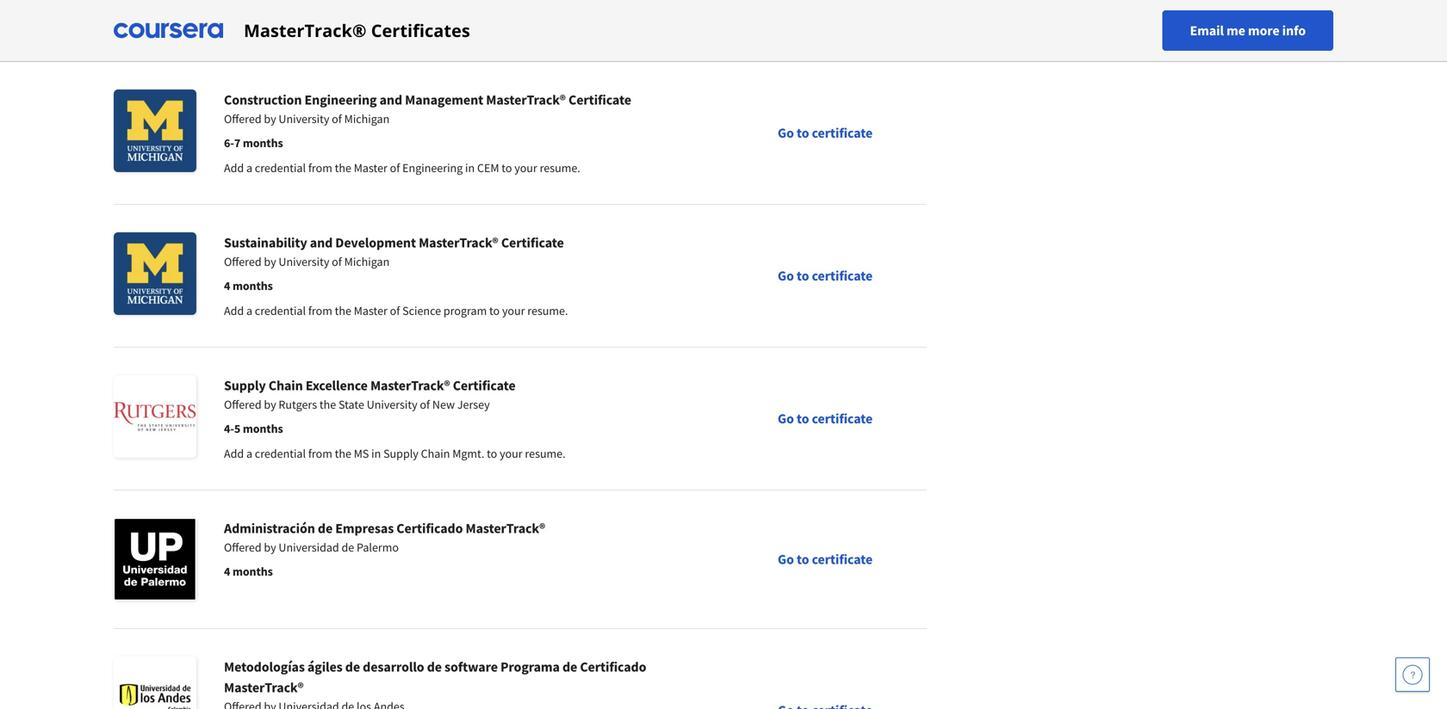 Task type: vqa. For each thing, say whether or not it's contained in the screenshot.
LEARN at the left top of page
no



Task type: locate. For each thing, give the bounding box(es) containing it.
construction
[[224, 91, 302, 109]]

0 vertical spatial in
[[465, 160, 475, 176]]

months inside supply chain excellence mastertrack® certificate offered by rutgers the state university of new jersey 4-5 months
[[243, 421, 283, 437]]

1 go from the top
[[778, 124, 794, 142]]

by
[[264, 111, 276, 127], [264, 254, 276, 270], [264, 397, 276, 413], [264, 540, 276, 556]]

master left education on the left top
[[353, 17, 387, 33]]

certificate for sustainability and development mastertrack® certificate
[[501, 234, 564, 252]]

add down 5
[[224, 446, 244, 462]]

resume. right program
[[527, 303, 568, 319]]

go for administración de empresas certificado mastertrack®
[[778, 551, 794, 569]]

offered inside supply chain excellence mastertrack® certificate offered by rutgers the state university of new jersey 4-5 months
[[224, 397, 262, 413]]

0 vertical spatial certificate
[[569, 91, 631, 109]]

offered up 7
[[224, 111, 262, 127]]

your
[[505, 17, 528, 33], [515, 160, 537, 176], [502, 303, 525, 319], [500, 446, 523, 462]]

offered for supply
[[224, 397, 262, 413]]

education
[[402, 17, 453, 33]]

credential down the construction
[[255, 160, 306, 176]]

3 offered from the top
[[224, 397, 262, 413]]

certificate for sustainability and development mastertrack® certificate
[[812, 267, 873, 285]]

2 a from the top
[[246, 160, 252, 176]]

4 inside sustainability and development mastertrack® certificate offered by university of michigan 4 months
[[224, 278, 230, 294]]

3 go to certificate from the top
[[778, 411, 873, 428]]

universidad de palermo image
[[114, 519, 196, 601]]

chain up rutgers
[[269, 377, 303, 395]]

2 go to certificate from the top
[[778, 267, 873, 285]]

university inside supply chain excellence mastertrack® certificate offered by rutgers the state university of new jersey 4-5 months
[[367, 397, 418, 413]]

offered
[[224, 111, 262, 127], [224, 254, 262, 270], [224, 397, 262, 413], [224, 540, 262, 556]]

michigan
[[344, 111, 390, 127], [344, 254, 390, 270]]

0 horizontal spatial certificado
[[397, 520, 463, 538]]

certificate inside supply chain excellence mastertrack® certificate offered by rutgers the state university of new jersey 4-5 months
[[453, 377, 516, 395]]

university of michigan image
[[114, 90, 196, 172], [114, 233, 196, 315]]

rutgers
[[279, 397, 317, 413]]

add a credential from the master of engineering in cem to your resume.
[[224, 160, 580, 176]]

1 from from the top
[[308, 17, 332, 33]]

2 certificate from the top
[[812, 267, 873, 285]]

credential
[[254, 17, 305, 33], [255, 160, 306, 176], [255, 303, 306, 319], [255, 446, 306, 462]]

months right 7
[[243, 135, 283, 151]]

master
[[353, 17, 387, 33], [354, 160, 388, 176], [354, 303, 388, 319]]

michigan down development
[[344, 254, 390, 270]]

0 horizontal spatial and
[[310, 234, 333, 252]]

universidad de los andes image
[[114, 657, 196, 710]]

mastertrack® up the construction
[[244, 19, 367, 42]]

1 horizontal spatial in
[[465, 160, 475, 176]]

add
[[224, 17, 243, 33], [224, 160, 244, 176], [224, 303, 244, 319], [224, 446, 244, 462]]

3 certificate from the top
[[812, 411, 873, 428]]

0 vertical spatial university of michigan image
[[114, 90, 196, 172]]

and
[[380, 91, 402, 109], [310, 234, 333, 252]]

mastertrack® down "add a credential from the master of education (epol) to your resume." link
[[486, 91, 566, 109]]

3 credential from the top
[[255, 303, 306, 319]]

master for and
[[354, 160, 388, 176]]

email me more info button
[[1163, 10, 1334, 51]]

in left cem
[[465, 160, 475, 176]]

your right (epol)
[[505, 17, 528, 33]]

2 4 from the top
[[224, 564, 230, 580]]

de
[[318, 520, 333, 538], [342, 540, 354, 556], [345, 659, 360, 676], [427, 659, 442, 676], [563, 659, 577, 676]]

the for development
[[335, 303, 351, 319]]

a up administración
[[246, 446, 252, 462]]

university down the construction
[[279, 111, 329, 127]]

months right 5
[[243, 421, 283, 437]]

4 for administración
[[224, 564, 230, 580]]

1 a from the top
[[246, 17, 252, 33]]

2 michigan from the top
[[344, 254, 390, 270]]

0 vertical spatial engineering
[[305, 91, 377, 109]]

4 go from the top
[[778, 551, 794, 569]]

chain left mgmt.
[[421, 446, 450, 462]]

1 go to certificate from the top
[[778, 124, 873, 142]]

1 university of michigan image from the top
[[114, 90, 196, 172]]

of up 'add a credential from the master of engineering in cem to your resume.'
[[332, 111, 342, 127]]

science
[[402, 303, 441, 319]]

sustainability and development mastertrack® certificate offered by university of michigan 4 months
[[224, 234, 564, 294]]

offered inside sustainability and development mastertrack® certificate offered by university of michigan 4 months
[[224, 254, 262, 270]]

engineering down construction engineering and management mastertrack® certificate offered by university of michigan 6-7 months
[[402, 160, 463, 176]]

offered up 5
[[224, 397, 262, 413]]

3 go from the top
[[778, 411, 794, 428]]

4 go to certificate from the top
[[778, 551, 873, 569]]

university
[[279, 111, 329, 127], [279, 254, 329, 270], [367, 397, 418, 413]]

the left ms
[[335, 446, 351, 462]]

cem
[[477, 160, 499, 176]]

master for development
[[354, 303, 388, 319]]

de right ágiles
[[345, 659, 360, 676]]

2 vertical spatial master
[[354, 303, 388, 319]]

1 vertical spatial master
[[354, 160, 388, 176]]

2 offered from the top
[[224, 254, 262, 270]]

a down the construction
[[246, 160, 252, 176]]

your right cem
[[515, 160, 537, 176]]

1 vertical spatial in
[[371, 446, 381, 462]]

the down excellence
[[320, 397, 336, 413]]

chain
[[269, 377, 303, 395], [421, 446, 450, 462]]

certificado up palermo
[[397, 520, 463, 538]]

new
[[432, 397, 455, 413]]

3 master from the top
[[354, 303, 388, 319]]

1 vertical spatial michigan
[[344, 254, 390, 270]]

go for construction engineering and management mastertrack® certificate
[[778, 124, 794, 142]]

more
[[1248, 22, 1280, 39]]

university down sustainability on the left
[[279, 254, 329, 270]]

1 horizontal spatial chain
[[421, 446, 450, 462]]

certificate
[[812, 124, 873, 142], [812, 267, 873, 285], [812, 411, 873, 428], [812, 551, 873, 569]]

a
[[246, 17, 252, 33], [246, 160, 252, 176], [246, 303, 252, 319], [246, 446, 252, 462]]

the left certificates
[[334, 17, 351, 33]]

1 certificate from the top
[[812, 124, 873, 142]]

mastertrack® down mgmt.
[[466, 520, 545, 538]]

0 horizontal spatial engineering
[[305, 91, 377, 109]]

in right ms
[[371, 446, 381, 462]]

excellence
[[306, 377, 368, 395]]

by down the construction
[[264, 111, 276, 127]]

1 by from the top
[[264, 111, 276, 127]]

4 down administración
[[224, 564, 230, 580]]

credential up the construction
[[254, 17, 305, 33]]

by inside administración de empresas certificado mastertrack® offered by universidad de palermo 4 months
[[264, 540, 276, 556]]

4 credential from the top
[[255, 446, 306, 462]]

and left development
[[310, 234, 333, 252]]

4 a from the top
[[246, 446, 252, 462]]

and left management
[[380, 91, 402, 109]]

state
[[339, 397, 364, 413]]

2 credential from the top
[[255, 160, 306, 176]]

add a credential from the master of education (epol) to your resume. link
[[114, 0, 927, 61]]

software
[[445, 659, 498, 676]]

supply up 5
[[224, 377, 266, 395]]

certificate for construction engineering and management mastertrack® certificate
[[812, 124, 873, 142]]

go
[[778, 124, 794, 142], [778, 267, 794, 285], [778, 411, 794, 428], [778, 551, 794, 569]]

a down sustainability on the left
[[246, 303, 252, 319]]

2 go from the top
[[778, 267, 794, 285]]

university right state at the bottom
[[367, 397, 418, 413]]

of left "new"
[[420, 397, 430, 413]]

mastertrack®
[[244, 19, 367, 42], [486, 91, 566, 109], [419, 234, 499, 252], [370, 377, 450, 395], [466, 520, 545, 538], [224, 680, 304, 697]]

1 michigan from the top
[[344, 111, 390, 127]]

1 vertical spatial certificate
[[501, 234, 564, 252]]

1 offered from the top
[[224, 111, 262, 127]]

2 from from the top
[[308, 160, 332, 176]]

michigan inside construction engineering and management mastertrack® certificate offered by university of michigan 6-7 months
[[344, 111, 390, 127]]

email
[[1190, 22, 1224, 39]]

0 vertical spatial michigan
[[344, 111, 390, 127]]

7
[[234, 135, 240, 151]]

0 vertical spatial university
[[279, 111, 329, 127]]

credential down sustainability on the left
[[255, 303, 306, 319]]

1 vertical spatial certificado
[[580, 659, 646, 676]]

development
[[335, 234, 416, 252]]

of down development
[[332, 254, 342, 270]]

3 from from the top
[[308, 303, 332, 319]]

by inside sustainability and development mastertrack® certificate offered by university of michigan 4 months
[[264, 254, 276, 270]]

resume.
[[530, 17, 571, 33], [540, 160, 580, 176], [527, 303, 568, 319], [525, 446, 566, 462]]

supply chain excellence mastertrack® certificate offered by rutgers the state university of new jersey 4-5 months
[[224, 377, 516, 437]]

university inside construction engineering and management mastertrack® certificate offered by university of michigan 6-7 months
[[279, 111, 329, 127]]

jersey
[[457, 397, 490, 413]]

by down administración
[[264, 540, 276, 556]]

engineering down mastertrack® certificates
[[305, 91, 377, 109]]

of left education on the left top
[[390, 17, 400, 33]]

of
[[390, 17, 400, 33], [332, 111, 342, 127], [390, 160, 400, 176], [332, 254, 342, 270], [390, 303, 400, 319], [420, 397, 430, 413]]

from
[[308, 17, 332, 33], [308, 160, 332, 176], [308, 303, 332, 319], [308, 446, 332, 462]]

the for and
[[335, 160, 351, 176]]

2 vertical spatial university
[[367, 397, 418, 413]]

by down sustainability on the left
[[264, 254, 276, 270]]

1 4 from the top
[[224, 278, 230, 294]]

1 horizontal spatial and
[[380, 91, 402, 109]]

1 horizontal spatial certificado
[[580, 659, 646, 676]]

mastertrack® certificates
[[244, 19, 470, 42]]

1 vertical spatial university of michigan image
[[114, 233, 196, 315]]

to
[[492, 17, 503, 33], [797, 124, 809, 142], [502, 160, 512, 176], [797, 267, 809, 285], [489, 303, 500, 319], [797, 411, 809, 428], [487, 446, 497, 462], [797, 551, 809, 569]]

master left science
[[354, 303, 388, 319]]

2 university of michigan image from the top
[[114, 233, 196, 315]]

4 down sustainability on the left
[[224, 278, 230, 294]]

michigan up 'add a credential from the master of engineering in cem to your resume.'
[[344, 111, 390, 127]]

1 master from the top
[[353, 17, 387, 33]]

of inside sustainability and development mastertrack® certificate offered by university of michigan 4 months
[[332, 254, 342, 270]]

(epol)
[[455, 17, 490, 33]]

4 offered from the top
[[224, 540, 262, 556]]

3 by from the top
[[264, 397, 276, 413]]

2 vertical spatial certificate
[[453, 377, 516, 395]]

metodologías ágiles de desarrollo de software programa de  certificado mastertrack® link
[[114, 630, 927, 710]]

metodologías
[[224, 659, 305, 676]]

add for construction engineering and management mastertrack® certificate
[[224, 160, 244, 176]]

supply
[[224, 377, 266, 395], [383, 446, 419, 462]]

months
[[243, 135, 283, 151], [233, 278, 273, 294], [243, 421, 283, 437], [233, 564, 273, 580]]

the up development
[[335, 160, 351, 176]]

0 vertical spatial master
[[353, 17, 387, 33]]

0 vertical spatial and
[[380, 91, 402, 109]]

add down 7
[[224, 160, 244, 176]]

certificate inside construction engineering and management mastertrack® certificate offered by university of michigan 6-7 months
[[569, 91, 631, 109]]

1 horizontal spatial supply
[[383, 446, 419, 462]]

months inside construction engineering and management mastertrack® certificate offered by university of michigan 6-7 months
[[243, 135, 283, 151]]

4 by from the top
[[264, 540, 276, 556]]

1 vertical spatial and
[[310, 234, 333, 252]]

months down administración
[[233, 564, 273, 580]]

1 horizontal spatial engineering
[[402, 160, 463, 176]]

0 vertical spatial certificado
[[397, 520, 463, 538]]

months down sustainability on the left
[[233, 278, 273, 294]]

credential down rutgers
[[255, 446, 306, 462]]

certificado
[[397, 520, 463, 538], [580, 659, 646, 676]]

certificado right programa
[[580, 659, 646, 676]]

5
[[234, 421, 240, 437]]

the down sustainability and development mastertrack® certificate offered by university of michigan 4 months at the top
[[335, 303, 351, 319]]

administración
[[224, 520, 315, 538]]

add down sustainability on the left
[[224, 303, 244, 319]]

mastertrack® up program
[[419, 234, 499, 252]]

1 vertical spatial 4
[[224, 564, 230, 580]]

0 horizontal spatial supply
[[224, 377, 266, 395]]

1 vertical spatial chain
[[421, 446, 450, 462]]

4
[[224, 278, 230, 294], [224, 564, 230, 580]]

go to certificate
[[778, 124, 873, 142], [778, 267, 873, 285], [778, 411, 873, 428], [778, 551, 873, 569]]

2 by from the top
[[264, 254, 276, 270]]

offered inside administración de empresas certificado mastertrack® offered by universidad de palermo 4 months
[[224, 540, 262, 556]]

months inside administración de empresas certificado mastertrack® offered by universidad de palermo 4 months
[[233, 564, 273, 580]]

mastertrack® inside sustainability and development mastertrack® certificate offered by university of michigan 4 months
[[419, 234, 499, 252]]

mastertrack® down metodologías
[[224, 680, 304, 697]]

4 certificate from the top
[[812, 551, 873, 569]]

certificate
[[569, 91, 631, 109], [501, 234, 564, 252], [453, 377, 516, 395]]

4 from from the top
[[308, 446, 332, 462]]

0 vertical spatial 4
[[224, 278, 230, 294]]

0 vertical spatial supply
[[224, 377, 266, 395]]

1 vertical spatial university
[[279, 254, 329, 270]]

0 vertical spatial chain
[[269, 377, 303, 395]]

a up the construction
[[246, 17, 252, 33]]

0 horizontal spatial chain
[[269, 377, 303, 395]]

offered down sustainability on the left
[[224, 254, 262, 270]]

de down empresas
[[342, 540, 354, 556]]

4 for sustainability
[[224, 278, 230, 294]]

master down construction engineering and management mastertrack® certificate offered by university of michigan 6-7 months
[[354, 160, 388, 176]]

construction engineering and management mastertrack® certificate offered by university of michigan 6-7 months
[[224, 91, 631, 151]]

by inside supply chain excellence mastertrack® certificate offered by rutgers the state university of new jersey 4-5 months
[[264, 397, 276, 413]]

by left rutgers
[[264, 397, 276, 413]]

mastertrack® up "new"
[[370, 377, 450, 395]]

1 vertical spatial supply
[[383, 446, 419, 462]]

certificate inside sustainability and development mastertrack® certificate offered by university of michigan 4 months
[[501, 234, 564, 252]]

in
[[465, 160, 475, 176], [371, 446, 381, 462]]

credential for construction
[[255, 160, 306, 176]]

supply right ms
[[383, 446, 419, 462]]

4 inside administración de empresas certificado mastertrack® offered by universidad de palermo 4 months
[[224, 564, 230, 580]]

offered for administración
[[224, 540, 262, 556]]

mastertrack® inside metodologías ágiles de desarrollo de software programa de  certificado mastertrack®
[[224, 680, 304, 697]]

sustainability
[[224, 234, 307, 252]]

3 a from the top
[[246, 303, 252, 319]]

2 master from the top
[[354, 160, 388, 176]]

offered down administración
[[224, 540, 262, 556]]

credential for sustainability
[[255, 303, 306, 319]]

the
[[334, 17, 351, 33], [335, 160, 351, 176], [335, 303, 351, 319], [320, 397, 336, 413], [335, 446, 351, 462]]

engineering
[[305, 91, 377, 109], [402, 160, 463, 176]]



Task type: describe. For each thing, give the bounding box(es) containing it.
by inside construction engineering and management mastertrack® certificate offered by university of michigan 6-7 months
[[264, 111, 276, 127]]

metodologías ágiles de desarrollo de software programa de  certificado mastertrack®
[[224, 659, 646, 697]]

add a credential from the master of education (epol) to your resume.
[[224, 17, 571, 33]]

and inside construction engineering and management mastertrack® certificate offered by university of michigan 6-7 months
[[380, 91, 402, 109]]

6-
[[224, 135, 234, 151]]

a for sustainability
[[246, 303, 252, 319]]

from for and
[[308, 303, 332, 319]]

rutgers the state university of new jersey image
[[114, 376, 196, 458]]

from for chain
[[308, 446, 332, 462]]

by for supply
[[264, 397, 276, 413]]

universidad
[[279, 540, 339, 556]]

of left science
[[390, 303, 400, 319]]

by for sustainability
[[264, 254, 276, 270]]

de up universidad
[[318, 520, 333, 538]]

info
[[1282, 22, 1306, 39]]

resume. right (epol)
[[530, 17, 571, 33]]

go to certificate for sustainability and development mastertrack® certificate
[[778, 267, 873, 285]]

chain inside supply chain excellence mastertrack® certificate offered by rutgers the state university of new jersey 4-5 months
[[269, 377, 303, 395]]

administración de empresas certificado mastertrack® offered by universidad de palermo 4 months
[[224, 520, 545, 580]]

program
[[444, 303, 487, 319]]

engineering inside construction engineering and management mastertrack® certificate offered by university of michigan 6-7 months
[[305, 91, 377, 109]]

a for supply
[[246, 446, 252, 462]]

add for supply chain excellence mastertrack® certificate
[[224, 446, 244, 462]]

credential for supply
[[255, 446, 306, 462]]

supply inside supply chain excellence mastertrack® certificate offered by rutgers the state university of new jersey 4-5 months
[[224, 377, 266, 395]]

resume. right cem
[[540, 160, 580, 176]]

the inside supply chain excellence mastertrack® certificate offered by rutgers the state university of new jersey 4-5 months
[[320, 397, 336, 413]]

offered for sustainability
[[224, 254, 262, 270]]

your right program
[[502, 303, 525, 319]]

your right mgmt.
[[500, 446, 523, 462]]

resume. right mgmt.
[[525, 446, 566, 462]]

add right coursera image
[[224, 17, 243, 33]]

help center image
[[1403, 665, 1423, 686]]

michigan inside sustainability and development mastertrack® certificate offered by university of michigan 4 months
[[344, 254, 390, 270]]

palermo
[[357, 540, 399, 556]]

go to certificate for construction engineering and management mastertrack® certificate
[[778, 124, 873, 142]]

desarrollo
[[363, 659, 424, 676]]

and inside sustainability and development mastertrack® certificate offered by university of michigan 4 months
[[310, 234, 333, 252]]

university of michigan image for construction engineering and management mastertrack® certificate
[[114, 90, 196, 172]]

the for excellence
[[335, 446, 351, 462]]

1 vertical spatial engineering
[[402, 160, 463, 176]]

of inside supply chain excellence mastertrack® certificate offered by rutgers the state university of new jersey 4-5 months
[[420, 397, 430, 413]]

go for sustainability and development mastertrack® certificate
[[778, 267, 794, 285]]

go to certificate for administración de empresas certificado mastertrack®
[[778, 551, 873, 569]]

certificates
[[371, 19, 470, 42]]

by for administración
[[264, 540, 276, 556]]

ms
[[354, 446, 369, 462]]

certificate for supply chain excellence mastertrack® certificate
[[453, 377, 516, 395]]

1 credential from the top
[[254, 17, 305, 33]]

empresas
[[335, 520, 394, 538]]

ágiles
[[307, 659, 343, 676]]

mastertrack® inside construction engineering and management mastertrack® certificate offered by university of michigan 6-7 months
[[486, 91, 566, 109]]

de left the software
[[427, 659, 442, 676]]

a for construction
[[246, 160, 252, 176]]

go to certificate for supply chain excellence mastertrack® certificate
[[778, 411, 873, 428]]

certificado inside metodologías ágiles de desarrollo de software programa de  certificado mastertrack®
[[580, 659, 646, 676]]

programa
[[501, 659, 560, 676]]

from for engineering
[[308, 160, 332, 176]]

add a credential from the master of science program to your resume.
[[224, 303, 568, 319]]

email me more info
[[1190, 22, 1306, 39]]

certificado inside administración de empresas certificado mastertrack® offered by universidad de palermo 4 months
[[397, 520, 463, 538]]

months inside sustainability and development mastertrack® certificate offered by university of michigan 4 months
[[233, 278, 273, 294]]

management
[[405, 91, 483, 109]]

certificate for administración de empresas certificado mastertrack®
[[812, 551, 873, 569]]

add a credential from the ms in supply chain mgmt. to your resume.
[[224, 446, 566, 462]]

0 horizontal spatial in
[[371, 446, 381, 462]]

coursera image
[[114, 17, 223, 44]]

4-
[[224, 421, 234, 437]]

mgmt.
[[452, 446, 484, 462]]

of inside construction engineering and management mastertrack® certificate offered by university of michigan 6-7 months
[[332, 111, 342, 127]]

de right programa
[[563, 659, 577, 676]]

university inside sustainability and development mastertrack® certificate offered by university of michigan 4 months
[[279, 254, 329, 270]]

mastertrack® inside supply chain excellence mastertrack® certificate offered by rutgers the state university of new jersey 4-5 months
[[370, 377, 450, 395]]

go for supply chain excellence mastertrack® certificate
[[778, 411, 794, 428]]

mastertrack® inside administración de empresas certificado mastertrack® offered by universidad de palermo 4 months
[[466, 520, 545, 538]]

of down construction engineering and management mastertrack® certificate offered by university of michigan 6-7 months
[[390, 160, 400, 176]]

me
[[1227, 22, 1246, 39]]

certificate for supply chain excellence mastertrack® certificate
[[812, 411, 873, 428]]

university of michigan image for sustainability and development mastertrack® certificate
[[114, 233, 196, 315]]

offered inside construction engineering and management mastertrack® certificate offered by university of michigan 6-7 months
[[224, 111, 262, 127]]

add for sustainability and development mastertrack® certificate
[[224, 303, 244, 319]]



